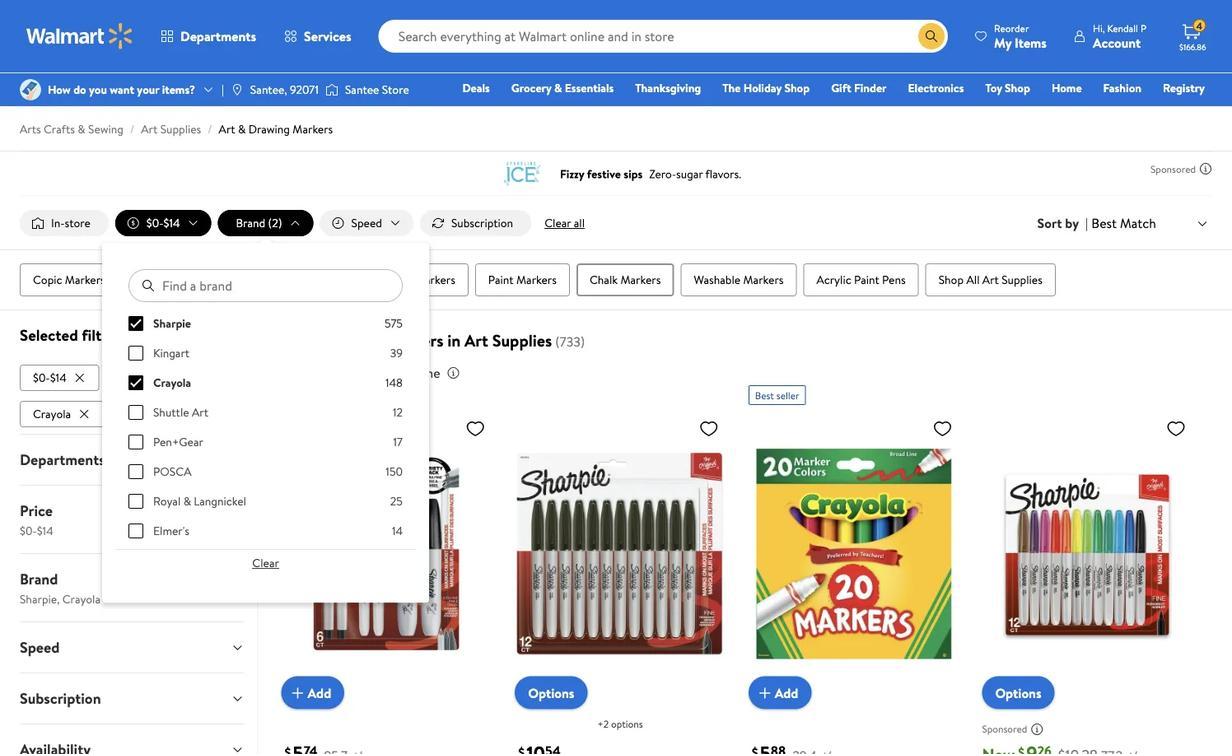 Task type: locate. For each thing, give the bounding box(es) containing it.
supplies right all
[[1002, 272, 1043, 288]]

1 horizontal spatial departments
[[180, 27, 256, 45]]

kingart
[[153, 345, 190, 361]]

575
[[385, 316, 403, 332]]

1 horizontal spatial add to cart image
[[755, 683, 775, 703]]

add
[[308, 684, 331, 702], [775, 684, 799, 702]]

departments inside departments dropdown button
[[20, 450, 105, 470]]

price tab
[[7, 486, 258, 553]]

& inside group
[[183, 494, 191, 510]]

$0- inside price $0-$14
[[20, 523, 37, 539]]

price inside price $0-$14
[[20, 501, 53, 521]]

brand (2)
[[236, 215, 282, 231]]

crayola right sharpie,
[[62, 591, 101, 607]]

selected filters
[[20, 325, 122, 346]]

departments button
[[147, 16, 270, 56]]

0 horizontal spatial |
[[222, 82, 224, 98]]

0 vertical spatial $14
[[164, 215, 180, 231]]

/ right "art supplies" link
[[208, 121, 212, 137]]

items?
[[162, 82, 195, 98]]

brand for brand (2)
[[236, 215, 265, 231]]

markers down 92071
[[293, 121, 333, 137]]

tab
[[7, 725, 258, 755]]

2 add from the left
[[775, 684, 799, 702]]

add for crayola broad line washable markers, 20 ct, school supplies, teacher supplies, classic colors image's add to cart 'image'
[[775, 684, 799, 702]]

brand tab
[[7, 554, 258, 622]]

you
[[89, 82, 107, 98]]

toy
[[986, 80, 1002, 96]]

sharpie button
[[109, 365, 193, 391]]

brand up sharpie,
[[20, 569, 58, 590]]

0 vertical spatial crayola
[[153, 375, 191, 391]]

1 horizontal spatial add
[[775, 684, 799, 702]]

elmer's
[[153, 523, 190, 539]]

prismacolor
[[138, 272, 197, 288]]

2 vertical spatial $0-
[[20, 523, 37, 539]]

1 horizontal spatial speed
[[351, 215, 382, 231]]

0 vertical spatial sharpie
[[153, 316, 191, 332]]

0 vertical spatial |
[[222, 82, 224, 98]]

markers right prismacolor
[[200, 272, 240, 288]]

shop right toy
[[1005, 80, 1030, 96]]

sharpie list item
[[109, 361, 196, 391]]

one
[[1079, 103, 1104, 119]]

 image
[[20, 79, 41, 101], [325, 82, 339, 98], [231, 83, 244, 96]]

$14 inside dropdown button
[[164, 215, 180, 231]]

add to cart image
[[288, 683, 308, 703], [755, 683, 775, 703]]

clear inside sort and filter section element
[[545, 215, 571, 231]]

registry link
[[1156, 79, 1213, 97]]

the holiday shop
[[723, 80, 810, 96]]

1 horizontal spatial brand
[[236, 215, 265, 231]]

markers right the ohuhu
[[415, 272, 455, 288]]

supplies down items? on the top of the page
[[160, 121, 201, 137]]

2 vertical spatial $14
[[37, 523, 53, 539]]

paint markers link
[[475, 264, 570, 297]]

1 horizontal spatial clear
[[545, 215, 571, 231]]

(2)
[[268, 215, 282, 231]]

150
[[386, 464, 403, 480]]

& up when
[[306, 329, 317, 352]]

0 horizontal spatial clear
[[252, 555, 279, 571]]

0 horizontal spatial add to cart image
[[288, 683, 308, 703]]

best inside dropdown button
[[1092, 214, 1117, 232]]

0 vertical spatial brand
[[236, 215, 265, 231]]

essentials
[[565, 80, 614, 96]]

& for royal
[[183, 494, 191, 510]]

departments tab
[[7, 435, 258, 485]]

2 vertical spatial crayola
[[62, 591, 101, 607]]

/
[[130, 121, 135, 137], [208, 121, 212, 137]]

1 vertical spatial departments
[[20, 450, 105, 470]]

2 horizontal spatial shop
[[1005, 80, 1030, 96]]

markers for washable markers
[[743, 272, 784, 288]]

2 add button from the left
[[749, 677, 812, 710]]

shop left all
[[939, 272, 964, 288]]

 image right 92071
[[325, 82, 339, 98]]

$0-$14 button
[[20, 365, 99, 391]]

0 horizontal spatial add button
[[281, 677, 344, 710]]

1 add from the left
[[308, 684, 331, 702]]

1 horizontal spatial sponsored
[[1151, 162, 1196, 176]]

+2
[[598, 718, 609, 732]]

1 vertical spatial crayola
[[33, 406, 71, 422]]

price when purchased online
[[278, 364, 440, 382]]

brand
[[236, 215, 265, 231], [20, 569, 58, 590]]

match
[[1120, 214, 1157, 232]]

0 horizontal spatial sponsored
[[982, 723, 1028, 737]]

art down your
[[141, 121, 158, 137]]

markers for prismacolor markers
[[200, 272, 240, 288]]

$14 up "brand sharpie, crayola"
[[37, 523, 53, 539]]

0 horizontal spatial speed button
[[7, 623, 258, 673]]

1 vertical spatial best
[[755, 389, 774, 403]]

0 vertical spatial supplies
[[160, 121, 201, 137]]

by
[[1065, 214, 1079, 232]]

sharpie permanent markers, multi-tip pack, fine/ultra fine/chisel tip, black, 6 count image
[[281, 412, 492, 697]]

shop all art supplies
[[939, 272, 1043, 288]]

paint left pens
[[854, 272, 880, 288]]

brand left (2)
[[236, 215, 265, 231]]

$0- up "brand sharpie, crayola"
[[20, 523, 37, 539]]

2 vertical spatial supplies
[[492, 329, 552, 352]]

ohuhu
[[378, 272, 412, 288]]

clear for clear all
[[545, 215, 571, 231]]

purchased
[[344, 364, 402, 382]]

best left seller on the bottom
[[755, 389, 774, 403]]

santee,
[[250, 82, 287, 98]]

how
[[48, 82, 71, 98]]

2 paint from the left
[[854, 272, 880, 288]]

2 options link from the left
[[982, 677, 1055, 710]]

1 paint from the left
[[488, 272, 514, 288]]

Find a brand search field
[[129, 269, 403, 302]]

1 vertical spatial clear
[[252, 555, 279, 571]]

 image for santee store
[[325, 82, 339, 98]]

paint
[[488, 272, 514, 288], [854, 272, 880, 288]]

santee, 92071
[[250, 82, 319, 98]]

$14 up 'crayola' list item
[[50, 370, 66, 386]]

in-store button
[[20, 210, 109, 237]]

0 vertical spatial clear
[[545, 215, 571, 231]]

crayola
[[153, 375, 191, 391], [33, 406, 71, 422], [62, 591, 101, 607]]

sponsored left "ad disclaimer and feedback for ingridsponsoredproducts" image
[[982, 723, 1028, 737]]

crayola list item
[[20, 398, 107, 427]]

 image left how
[[20, 79, 41, 101]]

departments down crayola button
[[20, 450, 105, 470]]

electronics
[[908, 80, 964, 96]]

1 horizontal spatial paint
[[854, 272, 880, 288]]

art inside group
[[192, 405, 208, 421]]

supplies for in
[[492, 329, 552, 352]]

applied filters section element
[[20, 325, 122, 346]]

1 horizontal spatial add button
[[749, 677, 812, 710]]

all
[[574, 215, 585, 231]]

in-store
[[51, 215, 91, 231]]

walmart+ link
[[1149, 102, 1213, 120]]

1 vertical spatial drawing
[[321, 329, 381, 352]]

grocery & essentials
[[511, 80, 614, 96]]

92071
[[290, 82, 319, 98]]

drawing up price when purchased online on the left
[[321, 329, 381, 352]]

group
[[129, 316, 403, 755]]

/ right sewing
[[130, 121, 135, 137]]

art right all
[[983, 272, 999, 288]]

sharpie down kingart
[[122, 370, 160, 386]]

price up "brand sharpie, crayola"
[[20, 501, 53, 521]]

148
[[386, 375, 403, 391]]

1 horizontal spatial $0-$14
[[147, 215, 180, 231]]

items
[[1015, 33, 1047, 51]]

1 horizontal spatial options
[[995, 684, 1042, 702]]

$0-
[[147, 215, 164, 231], [33, 370, 50, 386], [20, 523, 37, 539]]

$0- inside button
[[33, 370, 50, 386]]

1 vertical spatial $0-
[[33, 370, 50, 386]]

& right royal
[[183, 494, 191, 510]]

0 horizontal spatial price
[[20, 501, 53, 521]]

0 horizontal spatial add
[[308, 684, 331, 702]]

washable markers
[[694, 272, 784, 288]]

| right items? on the top of the page
[[222, 82, 224, 98]]

sharpie permanent markers, fine point, black, 12 count image
[[515, 412, 726, 697]]

1 add button from the left
[[281, 677, 344, 710]]

&
[[554, 80, 562, 96], [78, 121, 85, 137], [238, 121, 246, 137], [306, 329, 317, 352], [183, 494, 191, 510]]

crayola inside "brand sharpie, crayola"
[[62, 591, 101, 607]]

best
[[1092, 214, 1117, 232], [755, 389, 774, 403]]

1 vertical spatial brand
[[20, 569, 58, 590]]

1 horizontal spatial drawing
[[321, 329, 381, 352]]

ohuhu markers
[[378, 272, 455, 288]]

crayola down $0-$14 button
[[33, 406, 71, 422]]

0 vertical spatial speed button
[[320, 210, 414, 237]]

departments inside departments popup button
[[180, 27, 256, 45]]

markers right copic
[[65, 272, 105, 288]]

2 add to cart image from the left
[[755, 683, 775, 703]]

2 horizontal spatial  image
[[325, 82, 339, 98]]

add to favorites list, sharpie permanent markers, fine point, black, 12 count image
[[699, 419, 719, 439]]

markers up 'online'
[[385, 329, 444, 352]]

posca
[[153, 464, 192, 480]]

markers right the washable
[[743, 272, 784, 288]]

supplies left the (733)
[[492, 329, 552, 352]]

list containing $0-$14
[[20, 361, 244, 427]]

0 vertical spatial speed
[[351, 215, 382, 231]]

search icon image
[[925, 30, 938, 43]]

art up 100+
[[278, 329, 302, 352]]

crafts
[[44, 121, 75, 137]]

1 options from the left
[[528, 684, 574, 702]]

$14
[[164, 215, 180, 231], [50, 370, 66, 386], [37, 523, 53, 539]]

None checkbox
[[129, 346, 143, 361], [129, 405, 143, 420], [129, 465, 143, 480], [129, 494, 143, 509], [129, 346, 143, 361], [129, 405, 143, 420], [129, 465, 143, 480], [129, 494, 143, 509]]

0 horizontal spatial supplies
[[160, 121, 201, 137]]

my
[[994, 33, 1012, 51]]

0 horizontal spatial options
[[528, 684, 574, 702]]

1 horizontal spatial  image
[[231, 83, 244, 96]]

brand inside dropdown button
[[236, 215, 265, 231]]

0 vertical spatial $0-$14
[[147, 215, 180, 231]]

markers
[[293, 121, 333, 137], [65, 272, 105, 288], [200, 272, 240, 288], [415, 272, 455, 288], [516, 272, 557, 288], [621, 272, 661, 288], [743, 272, 784, 288], [385, 329, 444, 352]]

home
[[1052, 80, 1082, 96]]

sponsored for "ad disclaimer and feedback for ingridsponsoredproducts" image
[[982, 723, 1028, 737]]

speed button up the subscription tab
[[7, 623, 258, 673]]

paint down subscription button
[[488, 272, 514, 288]]

$0- up prismacolor
[[147, 215, 164, 231]]

1 vertical spatial |
[[1086, 214, 1089, 232]]

$0-$14 button
[[115, 210, 211, 237]]

+2 options
[[598, 718, 643, 732]]

1 vertical spatial sharpie
[[122, 370, 160, 386]]

art right shuttle
[[192, 405, 208, 421]]

sponsored
[[1151, 162, 1196, 176], [982, 723, 1028, 737]]

speed up the ohuhu
[[351, 215, 382, 231]]

debit
[[1106, 103, 1135, 119]]

 image left santee,
[[231, 83, 244, 96]]

|
[[222, 82, 224, 98], [1086, 214, 1089, 232]]

0 vertical spatial departments
[[180, 27, 256, 45]]

1 horizontal spatial supplies
[[492, 329, 552, 352]]

price for when
[[278, 364, 307, 382]]

0 horizontal spatial  image
[[20, 79, 41, 101]]

0 horizontal spatial paint
[[488, 272, 514, 288]]

0 horizontal spatial options link
[[515, 677, 588, 710]]

1 options link from the left
[[515, 677, 588, 710]]

chalk markers
[[590, 272, 661, 288]]

electronics link
[[901, 79, 972, 97]]

1 vertical spatial sponsored
[[982, 723, 1028, 737]]

1 horizontal spatial /
[[208, 121, 212, 137]]

$14 up prismacolor
[[164, 215, 180, 231]]

0 vertical spatial sponsored
[[1151, 162, 1196, 176]]

1 add to cart image from the left
[[288, 683, 308, 703]]

sharpie up kingart
[[153, 316, 191, 332]]

list
[[20, 361, 244, 427]]

markers for copic markers
[[65, 272, 105, 288]]

price for $0-
[[20, 501, 53, 521]]

drawing down santee,
[[248, 121, 290, 137]]

add for add to cart 'image' related to 'sharpie permanent markers, multi-tip pack, fine/ultra fine/chisel tip, black, 6 count' image
[[308, 684, 331, 702]]

speed
[[351, 215, 382, 231], [20, 637, 60, 658]]

0 horizontal spatial drawing
[[248, 121, 290, 137]]

1 horizontal spatial price
[[278, 364, 307, 382]]

| right by
[[1086, 214, 1089, 232]]

best right by
[[1092, 214, 1117, 232]]

$0-$14 up 'crayola' list item
[[33, 370, 66, 386]]

0 vertical spatial subscription
[[451, 215, 513, 231]]

$0- up 'crayola' list item
[[33, 370, 50, 386]]

None checkbox
[[129, 316, 143, 331], [129, 376, 143, 391], [129, 435, 143, 450], [129, 524, 143, 539], [129, 316, 143, 331], [129, 376, 143, 391], [129, 435, 143, 450], [129, 524, 143, 539]]

0 horizontal spatial subscription
[[20, 689, 101, 709]]

toy shop link
[[978, 79, 1038, 97]]

1 vertical spatial $0-$14
[[33, 370, 66, 386]]

1 horizontal spatial options link
[[982, 677, 1055, 710]]

copic markers link
[[20, 264, 118, 297]]

add button
[[281, 677, 344, 710], [749, 677, 812, 710]]

0 horizontal spatial departments
[[20, 450, 105, 470]]

walmart image
[[26, 23, 133, 49]]

home link
[[1044, 79, 1090, 97]]

subscription inside button
[[451, 215, 513, 231]]

markers inside "link"
[[65, 272, 105, 288]]

1 vertical spatial $14
[[50, 370, 66, 386]]

want
[[110, 82, 134, 98]]

departments up items? on the top of the page
[[180, 27, 256, 45]]

add button for crayola broad line washable markers, 20 ct, school supplies, teacher supplies, classic colors image
[[749, 677, 812, 710]]

1 / from the left
[[130, 121, 135, 137]]

1 vertical spatial speed
[[20, 637, 60, 658]]

brand inside "brand sharpie, crayola"
[[20, 569, 58, 590]]

0 horizontal spatial $0-$14
[[33, 370, 66, 386]]

1 vertical spatial price
[[20, 501, 53, 521]]

0 vertical spatial $0-
[[147, 215, 164, 231]]

acrylic paint pens
[[817, 272, 906, 288]]

speed button up the ohuhu
[[320, 210, 414, 237]]

0 horizontal spatial best
[[755, 389, 774, 403]]

0 vertical spatial best
[[1092, 214, 1117, 232]]

shop right "holiday"
[[785, 80, 810, 96]]

options link for sharpie fine12ct marker set image on the bottom right
[[982, 677, 1055, 710]]

1 horizontal spatial best
[[1092, 214, 1117, 232]]

$0-$14 inside button
[[33, 370, 66, 386]]

santee store
[[345, 82, 409, 98]]

speed inside tab
[[20, 637, 60, 658]]

1 horizontal spatial subscription
[[451, 215, 513, 231]]

deals
[[462, 80, 490, 96]]

0 horizontal spatial /
[[130, 121, 135, 137]]

$14 inside button
[[50, 370, 66, 386]]

1 vertical spatial subscription
[[20, 689, 101, 709]]

2 horizontal spatial supplies
[[1002, 272, 1043, 288]]

crayola down kingart
[[153, 375, 191, 391]]

& right grocery
[[554, 80, 562, 96]]

store
[[382, 82, 409, 98]]

speed down sharpie,
[[20, 637, 60, 658]]

sponsored left ad disclaimer and feedback for skylinedisplayad icon
[[1151, 162, 1196, 176]]

markers right chalk
[[621, 272, 661, 288]]

markers down clear all button
[[516, 272, 557, 288]]

0 horizontal spatial speed
[[20, 637, 60, 658]]

0 vertical spatial price
[[278, 364, 307, 382]]

2 options from the left
[[995, 684, 1042, 702]]

sponsored for ad disclaimer and feedback for skylinedisplayad icon
[[1151, 162, 1196, 176]]

0 horizontal spatial brand
[[20, 569, 58, 590]]

best for best match
[[1092, 214, 1117, 232]]

pen+gear
[[153, 434, 203, 450]]

1 horizontal spatial |
[[1086, 214, 1089, 232]]

speed inside sort and filter section element
[[351, 215, 382, 231]]

& inside the grocery & essentials link
[[554, 80, 562, 96]]

price up 100+
[[278, 364, 307, 382]]

bought
[[305, 389, 336, 403]]

$0-$14 up prismacolor
[[147, 215, 180, 231]]



Task type: vqa. For each thing, say whether or not it's contained in the screenshot.
Supplies to the middle
yes



Task type: describe. For each thing, give the bounding box(es) containing it.
do
[[73, 82, 86, 98]]

fashion link
[[1096, 79, 1149, 97]]

thanksgiving
[[635, 80, 701, 96]]

& right "art supplies" link
[[238, 121, 246, 137]]

add to cart image for crayola broad line washable markers, 20 ct, school supplies, teacher supplies, classic colors image
[[755, 683, 775, 703]]

1 horizontal spatial shop
[[939, 272, 964, 288]]

santee
[[345, 82, 379, 98]]

add to cart image for 'sharpie permanent markers, multi-tip pack, fine/ultra fine/chisel tip, black, 6 count' image
[[288, 683, 308, 703]]

1 vertical spatial supplies
[[1002, 272, 1043, 288]]

clear for clear
[[252, 555, 279, 571]]

chalk
[[590, 272, 618, 288]]

deals link
[[455, 79, 497, 97]]

all
[[967, 272, 980, 288]]

markers for chalk markers
[[621, 272, 661, 288]]

grocery
[[511, 80, 552, 96]]

& right crafts
[[78, 121, 85, 137]]

art & drawing markers in art supplies (733)
[[278, 329, 585, 352]]

add to favorites list, sharpie permanent markers, multi-tip pack, fine/ultra fine/chisel tip, black, 6 count image
[[466, 419, 485, 439]]

sharpie inside button
[[122, 370, 160, 386]]

brand sharpie, crayola
[[20, 569, 101, 607]]

ad disclaimer and feedback for skylinedisplayad image
[[1199, 162, 1213, 175]]

Search search field
[[379, 20, 948, 53]]

 image for how do you want your items?
[[20, 79, 41, 101]]

39
[[390, 345, 403, 361]]

clear all
[[545, 215, 585, 231]]

art inside shop all art supplies link
[[983, 272, 999, 288]]

best match
[[1092, 214, 1157, 232]]

art supplies link
[[141, 121, 201, 137]]

arts
[[20, 121, 41, 137]]

gift finder
[[831, 80, 887, 96]]

art & drawing markers link
[[219, 121, 333, 137]]

17
[[393, 434, 403, 450]]

acrylic paint pens link
[[804, 264, 919, 297]]

legal information image
[[447, 367, 460, 380]]

crayola inside group
[[153, 375, 191, 391]]

washable
[[694, 272, 741, 288]]

& for art
[[306, 329, 317, 352]]

crayola inside button
[[33, 406, 71, 422]]

the holiday shop link
[[715, 79, 817, 97]]

supplies for /
[[160, 121, 201, 137]]

arts crafts & sewing / art supplies / art & drawing markers
[[20, 121, 333, 137]]

yesterday
[[363, 389, 405, 403]]

selected
[[20, 325, 78, 346]]

art right in
[[465, 329, 488, 352]]

your
[[137, 82, 159, 98]]

chalk markers link
[[577, 264, 674, 297]]

shuttle
[[153, 405, 189, 421]]

100+
[[281, 389, 303, 403]]

seller
[[777, 389, 800, 403]]

departments button
[[7, 435, 258, 485]]

fashion
[[1104, 80, 1142, 96]]

copic
[[33, 272, 62, 288]]

gift
[[831, 80, 852, 96]]

markers for paint markers
[[516, 272, 557, 288]]

options for sharpie fine12ct marker set image on the bottom right
[[995, 684, 1042, 702]]

subscription inside dropdown button
[[20, 689, 101, 709]]

subscription button
[[420, 210, 531, 237]]

in-
[[51, 215, 65, 231]]

brand (2) button
[[218, 210, 314, 237]]

shuttle art
[[153, 405, 208, 421]]

$14 inside price $0-$14
[[37, 523, 53, 539]]

$0-$14 list item
[[20, 361, 103, 391]]

gift finder link
[[824, 79, 894, 97]]

services
[[304, 27, 351, 45]]

the
[[723, 80, 741, 96]]

online
[[406, 364, 440, 382]]

crayola broad line washable markers, 20 ct, school supplies, teacher supplies, classic colors image
[[749, 412, 959, 697]]

4
[[1197, 19, 1203, 33]]

toy shop
[[986, 80, 1030, 96]]

services button
[[270, 16, 365, 56]]

price $0-$14
[[20, 501, 53, 539]]

clear button
[[129, 550, 403, 577]]

in
[[447, 329, 461, 352]]

ohuhu markers link
[[365, 264, 469, 297]]

when
[[311, 364, 341, 382]]

sort and filter section element
[[0, 197, 1232, 250]]

& for grocery
[[554, 80, 562, 96]]

speed tab
[[7, 623, 258, 673]]

thanksgiving link
[[628, 79, 709, 97]]

0 horizontal spatial shop
[[785, 80, 810, 96]]

group containing sharpie
[[129, 316, 403, 755]]

1 horizontal spatial speed button
[[320, 210, 414, 237]]

best match button
[[1089, 212, 1213, 234]]

1 vertical spatial speed button
[[7, 623, 258, 673]]

ad disclaimer and feedback for ingridsponsoredproducts image
[[1031, 723, 1044, 736]]

royal & langnickel
[[153, 494, 246, 510]]

brand for brand sharpie, crayola
[[20, 569, 58, 590]]

prismacolor markers
[[138, 272, 240, 288]]

(733)
[[556, 333, 585, 351]]

add to favorites list, crayola broad line washable markers, 20 ct, school supplies, teacher supplies, classic colors image
[[933, 419, 953, 439]]

subscription button
[[7, 674, 258, 724]]

store
[[65, 215, 91, 231]]

royal
[[153, 494, 181, 510]]

best for best seller
[[755, 389, 774, 403]]

p
[[1141, 21, 1147, 35]]

account
[[1093, 33, 1141, 51]]

filters
[[82, 325, 122, 346]]

registry one debit
[[1079, 80, 1205, 119]]

reorder
[[994, 21, 1029, 35]]

 image for santee, 92071
[[231, 83, 244, 96]]

add to favorites list, sharpie fine12ct marker set image
[[1166, 419, 1186, 439]]

best seller
[[755, 389, 800, 403]]

| inside sort and filter section element
[[1086, 214, 1089, 232]]

sewing
[[88, 121, 124, 137]]

options
[[611, 718, 643, 732]]

art right "art supplies" link
[[219, 121, 235, 137]]

options for the 'sharpie permanent markers, fine point, black, 12 count' image
[[528, 684, 574, 702]]

Walmart Site-Wide search field
[[379, 20, 948, 53]]

2 / from the left
[[208, 121, 212, 137]]

sharpie,
[[20, 591, 60, 607]]

add button for 'sharpie permanent markers, multi-tip pack, fine/ultra fine/chisel tip, black, 6 count' image
[[281, 677, 344, 710]]

pens
[[882, 272, 906, 288]]

options link for the 'sharpie permanent markers, fine point, black, 12 count' image
[[515, 677, 588, 710]]

$0-$14 inside dropdown button
[[147, 215, 180, 231]]

0 vertical spatial drawing
[[248, 121, 290, 137]]

sort
[[1038, 214, 1062, 232]]

subscription tab
[[7, 674, 258, 724]]

sharpie fine12ct marker set image
[[982, 412, 1193, 697]]

$0- inside dropdown button
[[147, 215, 164, 231]]

14
[[392, 523, 403, 539]]

12
[[393, 405, 403, 421]]

markers for ohuhu markers
[[415, 272, 455, 288]]

how do you want your items?
[[48, 82, 195, 98]]

$166.86
[[1180, 41, 1206, 52]]

since
[[339, 389, 360, 403]]



